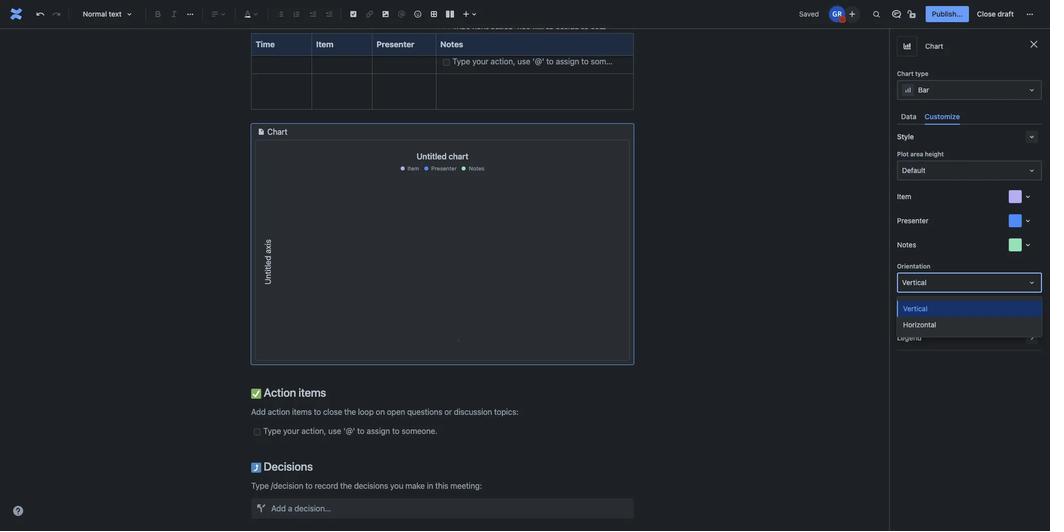 Task type: describe. For each thing, give the bounding box(es) containing it.
link image
[[364, 8, 376, 20]]

normal text button
[[73, 3, 142, 25]]

0 vertical spatial notes
[[440, 40, 463, 49]]

more image
[[1024, 8, 1036, 20]]

items
[[299, 386, 326, 400]]

publish...
[[932, 10, 963, 18]]

action
[[264, 386, 296, 400]]

indent tab image
[[323, 8, 335, 20]]

bar
[[919, 86, 930, 94]]

layouts image
[[444, 8, 456, 20]]

chart type
[[897, 70, 929, 78]]

chart
[[449, 152, 469, 161]]

find and replace image
[[871, 8, 883, 20]]

add image, video, or file image
[[380, 8, 392, 20]]

orientation element
[[897, 273, 1042, 337]]

plot area height element
[[897, 161, 1042, 181]]

chart type element
[[897, 80, 1042, 100]]

height
[[925, 151, 944, 158]]

greg robinson image
[[830, 6, 846, 22]]

1 vertical spatial vertical
[[903, 305, 928, 313]]

action item image
[[347, 8, 360, 20]]

title
[[897, 309, 912, 318]]

decisions
[[261, 460, 313, 474]]

presenter image
[[1022, 215, 1034, 227]]

item image
[[1022, 191, 1034, 203]]

publish... button
[[926, 6, 969, 22]]

saved
[[799, 10, 819, 18]]

outdent ⇧tab image
[[307, 8, 319, 20]]

Orientation text field
[[902, 278, 904, 288]]

2 horizontal spatial notes
[[897, 241, 917, 249]]

expand image for title
[[1026, 308, 1038, 320]]

emoji image
[[412, 8, 424, 20]]

normal
[[83, 10, 107, 18]]

Chart type text field
[[902, 85, 904, 95]]

decision image
[[253, 501, 269, 517]]

close draft button
[[971, 6, 1020, 22]]

1 horizontal spatial presenter
[[431, 165, 457, 172]]

redo ⌘⇧z image
[[50, 8, 62, 20]]

orientation
[[897, 263, 931, 271]]

data
[[901, 112, 917, 121]]

action items
[[261, 386, 326, 400]]

help image
[[12, 506, 24, 518]]

more formatting image
[[184, 8, 196, 20]]

text
[[109, 10, 122, 18]]

Main content area, start typing to enter text. text field
[[245, 0, 640, 519]]



Task type: vqa. For each thing, say whether or not it's contained in the screenshot.
middle Presenter
yes



Task type: locate. For each thing, give the bounding box(es) containing it.
presenter down untitled chart
[[431, 165, 457, 172]]

2 vertical spatial presenter
[[897, 217, 929, 225]]

open image inside orientation element
[[1026, 277, 1038, 289]]

expand image for legend
[[1026, 332, 1038, 345]]

bullet list ⌘⇧8 image
[[274, 8, 287, 20]]

1 open image from the top
[[1026, 84, 1038, 96]]

undo ⌘z image
[[34, 8, 46, 20]]

plot
[[897, 151, 909, 158]]

1 horizontal spatial item
[[408, 165, 419, 172]]

:white_check_mark: image
[[251, 389, 261, 399], [251, 389, 261, 399]]

time
[[256, 40, 275, 49]]

bold ⌘b image
[[152, 8, 164, 20]]

item down indent tab icon
[[316, 40, 334, 49]]

item down plot area height text field
[[897, 192, 912, 201]]

0 vertical spatial presenter
[[377, 40, 415, 49]]

comment icon image
[[891, 8, 903, 20]]

item
[[316, 40, 334, 49], [408, 165, 419, 172], [897, 192, 912, 201]]

2 horizontal spatial item
[[897, 192, 912, 201]]

open image down close icon at the top of page
[[1026, 84, 1038, 96]]

:arrow_heading_up: image
[[251, 463, 261, 473], [251, 463, 261, 473]]

chart inside main content area, start typing to enter text. text box
[[267, 128, 288, 137]]

1 horizontal spatial notes
[[469, 165, 485, 172]]

tab list containing data
[[897, 108, 1042, 125]]

close image
[[1028, 38, 1040, 50]]

numbered list ⌘⇧7 image
[[291, 8, 303, 20]]

open image for vertical
[[1026, 277, 1038, 289]]

0 vertical spatial vertical
[[902, 279, 927, 287]]

0 horizontal spatial item
[[316, 40, 334, 49]]

xychart image
[[256, 174, 629, 351]]

confluence image
[[8, 6, 24, 22], [8, 6, 24, 22]]

0 vertical spatial expand image
[[1026, 308, 1038, 320]]

area
[[911, 151, 924, 158]]

0 horizontal spatial notes
[[440, 40, 463, 49]]

italic ⌘i image
[[168, 8, 180, 20]]

1 vertical spatial item
[[408, 165, 419, 172]]

collapse image
[[1026, 131, 1038, 143]]

1 vertical spatial chart
[[897, 70, 914, 78]]

draft
[[998, 10, 1014, 18]]

tab list
[[897, 108, 1042, 125]]

vertical down orientation
[[902, 279, 927, 287]]

2 vertical spatial notes
[[897, 241, 917, 249]]

untitled
[[417, 152, 447, 161]]

plot area height
[[897, 151, 944, 158]]

1 expand image from the top
[[1026, 308, 1038, 320]]

close
[[977, 10, 996, 18]]

horizontal
[[903, 321, 937, 329]]

item down untitled
[[408, 165, 419, 172]]

2 horizontal spatial chart
[[926, 42, 944, 50]]

chart for untitled chart
[[267, 128, 288, 137]]

presenter up orientation
[[897, 217, 929, 225]]

1 vertical spatial expand image
[[1026, 332, 1038, 345]]

0 horizontal spatial presenter
[[377, 40, 415, 49]]

chart
[[926, 42, 944, 50], [897, 70, 914, 78], [267, 128, 288, 137]]

chart image
[[255, 126, 267, 138]]

2 vertical spatial chart
[[267, 128, 288, 137]]

default
[[902, 166, 926, 175]]

untitled chart
[[417, 152, 469, 161]]

1 vertical spatial open image
[[1026, 165, 1038, 177]]

2 horizontal spatial presenter
[[897, 217, 929, 225]]

0 vertical spatial item
[[316, 40, 334, 49]]

customize
[[925, 112, 960, 121]]

2 open image from the top
[[1026, 165, 1038, 177]]

chart image
[[901, 40, 913, 52]]

style
[[897, 133, 914, 141]]

open image
[[1026, 84, 1038, 96], [1026, 165, 1038, 177], [1026, 277, 1038, 289]]

0 vertical spatial open image
[[1026, 84, 1038, 96]]

open image down notes image
[[1026, 277, 1038, 289]]

Plot area height text field
[[902, 166, 904, 176]]

legend
[[897, 334, 922, 343]]

bar chart image
[[902, 84, 914, 96]]

1 horizontal spatial chart
[[897, 70, 914, 78]]

2 vertical spatial item
[[897, 192, 912, 201]]

close draft
[[977, 10, 1014, 18]]

1 vertical spatial notes
[[469, 165, 485, 172]]

invite to edit image
[[847, 8, 859, 20]]

notes
[[440, 40, 463, 49], [469, 165, 485, 172], [897, 241, 917, 249]]

normal text
[[83, 10, 122, 18]]

chart for chart type
[[926, 42, 944, 50]]

2 expand image from the top
[[1026, 332, 1038, 345]]

2 vertical spatial open image
[[1026, 277, 1038, 289]]

type
[[916, 70, 929, 78]]

3 open image from the top
[[1026, 277, 1038, 289]]

notes image
[[1022, 239, 1034, 251]]

presenter
[[377, 40, 415, 49], [431, 165, 457, 172], [897, 217, 929, 225]]

table image
[[428, 8, 440, 20]]

open image for default
[[1026, 165, 1038, 177]]

no restrictions image
[[907, 8, 919, 20]]

open image up item icon
[[1026, 165, 1038, 177]]

open image inside "chart type" element
[[1026, 84, 1038, 96]]

0 vertical spatial chart
[[926, 42, 944, 50]]

presenter down mention icon
[[377, 40, 415, 49]]

open image inside plot area height element
[[1026, 165, 1038, 177]]

vertical
[[902, 279, 927, 287], [903, 305, 928, 313]]

expand image
[[1026, 308, 1038, 320], [1026, 332, 1038, 345]]

vertical up horizontal
[[903, 305, 928, 313]]

editable content region
[[235, 0, 650, 532]]

1 vertical spatial presenter
[[431, 165, 457, 172]]

mention image
[[396, 8, 408, 20]]

0 horizontal spatial chart
[[267, 128, 288, 137]]



